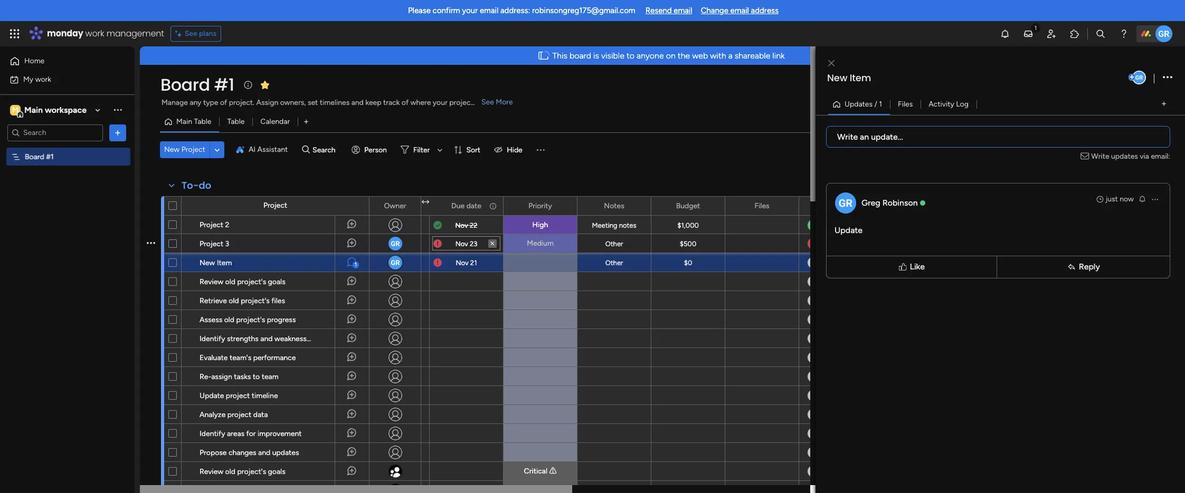 Task type: locate. For each thing, give the bounding box(es) containing it.
0 horizontal spatial table
[[194, 117, 211, 126]]

1 identify from the top
[[200, 335, 225, 344]]

1 vertical spatial v2 overdue deadline image
[[433, 258, 442, 268]]

propose
[[200, 449, 227, 458]]

1 vertical spatial other
[[605, 259, 623, 267]]

1 vertical spatial identify
[[200, 430, 225, 439]]

files inside field
[[755, 201, 769, 210]]

0 vertical spatial files
[[898, 100, 913, 108]]

and right changes
[[258, 449, 270, 458]]

0 horizontal spatial see
[[185, 29, 197, 38]]

monday work management
[[47, 27, 164, 40]]

priority
[[528, 201, 552, 210]]

work for my
[[35, 75, 51, 84]]

0 horizontal spatial updates
[[272, 449, 299, 458]]

identify strengths and weaknesses
[[200, 335, 314, 344]]

to right visible
[[627, 51, 635, 61]]

nov left 21 on the bottom left
[[456, 259, 469, 267]]

1 vertical spatial see
[[481, 98, 494, 107]]

write inside button
[[837, 132, 858, 142]]

robinsongreg175@gmail.com
[[532, 6, 635, 15]]

0 horizontal spatial work
[[35, 75, 51, 84]]

1 vertical spatial main
[[176, 117, 192, 126]]

0 horizontal spatial board
[[25, 152, 44, 161]]

greg robinson image left options icon
[[1132, 71, 1146, 84]]

#1 inside board #1 list box
[[46, 152, 54, 161]]

item up updates on the right top of page
[[850, 71, 871, 84]]

keep
[[365, 98, 381, 107]]

item
[[850, 71, 871, 84], [217, 259, 232, 268]]

1 horizontal spatial #1
[[214, 73, 234, 97]]

2 vertical spatial and
[[258, 449, 270, 458]]

workspace image
[[10, 104, 21, 116]]

work inside button
[[35, 75, 51, 84]]

main inside button
[[176, 117, 192, 126]]

write an update... button
[[826, 126, 1170, 148]]

1 horizontal spatial to
[[627, 51, 635, 61]]

see inside 'button'
[[185, 29, 197, 38]]

please confirm your email address: robinsongreg175@gmail.com
[[408, 6, 635, 15]]

2 vertical spatial project
[[227, 411, 251, 420]]

reply button
[[1000, 258, 1168, 276]]

0 vertical spatial options image
[[112, 127, 123, 138]]

project for project
[[263, 201, 287, 210]]

nov left 22
[[455, 221, 468, 229]]

a
[[728, 51, 733, 61]]

evaluate
[[200, 354, 228, 363]]

1 review old project's goals from the top
[[200, 278, 285, 287]]

2 other from the top
[[605, 259, 623, 267]]

your right confirm
[[462, 6, 478, 15]]

0 vertical spatial main
[[24, 105, 43, 115]]

identify up the evaluate
[[200, 335, 225, 344]]

update project timeline
[[200, 392, 278, 401]]

critical
[[524, 467, 547, 476]]

0 horizontal spatial email
[[480, 6, 498, 15]]

1 vertical spatial nov
[[455, 240, 468, 248]]

1 horizontal spatial update
[[835, 225, 863, 235]]

0 vertical spatial board
[[160, 73, 210, 97]]

project's up the identify strengths and weaknesses
[[236, 316, 265, 325]]

Priority field
[[526, 200, 555, 212]]

email right the change
[[730, 6, 749, 15]]

v2 overdue deadline image
[[433, 239, 442, 249], [433, 258, 442, 268]]

table down project.
[[227, 117, 245, 126]]

email right resend
[[674, 6, 692, 15]]

files for 'files' field
[[755, 201, 769, 210]]

board #1 up any
[[160, 73, 234, 97]]

main table button
[[160, 113, 219, 130]]

hide
[[507, 145, 522, 154]]

2 horizontal spatial email
[[730, 6, 749, 15]]

1 vertical spatial to
[[253, 373, 260, 382]]

22
[[470, 221, 477, 229]]

#1 down search in workspace "field"
[[46, 152, 54, 161]]

1 vertical spatial greg robinson image
[[1132, 71, 1146, 84]]

1 vertical spatial new
[[164, 145, 180, 154]]

0 vertical spatial review old project's goals
[[200, 278, 285, 287]]

calendar button
[[253, 113, 298, 130]]

Search in workspace field
[[22, 127, 88, 139]]

v2 overdue deadline image down v2 done deadline image
[[433, 239, 442, 249]]

0 horizontal spatial board #1
[[25, 152, 54, 161]]

set
[[308, 98, 318, 107]]

animation image
[[535, 47, 552, 64]]

no file image
[[757, 485, 766, 494]]

1 horizontal spatial work
[[85, 27, 104, 40]]

0 vertical spatial other
[[605, 240, 623, 248]]

project down re-assign tasks to team on the left
[[226, 392, 250, 401]]

0 horizontal spatial new
[[164, 145, 180, 154]]

progress
[[267, 316, 296, 325]]

nov 22
[[455, 221, 477, 229]]

1 horizontal spatial new
[[200, 259, 215, 268]]

review old project's goals up retrieve old project's files
[[200, 278, 285, 287]]

new item
[[827, 71, 871, 84], [200, 259, 232, 268]]

close image
[[828, 59, 835, 67]]

0 vertical spatial see
[[185, 29, 197, 38]]

0 vertical spatial item
[[850, 71, 871, 84]]

v2 ellipsis image
[[147, 478, 155, 494]]

1 email from the left
[[480, 6, 498, 15]]

updates
[[845, 100, 873, 108]]

1 horizontal spatial new item
[[827, 71, 871, 84]]

0 horizontal spatial 1
[[355, 262, 357, 268]]

add view image
[[1162, 100, 1166, 108]]

project down update project timeline
[[227, 411, 251, 420]]

files for files button
[[898, 100, 913, 108]]

table down any
[[194, 117, 211, 126]]

goals
[[268, 278, 285, 287], [268, 468, 285, 477]]

data
[[253, 411, 268, 420]]

work right monday
[[85, 27, 104, 40]]

$1,000
[[677, 221, 699, 229]]

0 horizontal spatial update
[[200, 392, 224, 401]]

invite members image
[[1046, 29, 1057, 39]]

new down close icon
[[827, 71, 847, 84]]

main down the 'manage'
[[176, 117, 192, 126]]

greg robinson image
[[1156, 25, 1172, 42], [1132, 71, 1146, 84]]

robinson
[[882, 198, 918, 208]]

1 vertical spatial goals
[[268, 468, 285, 477]]

1 horizontal spatial options image
[[1151, 195, 1159, 203]]

to
[[627, 51, 635, 61], [253, 373, 260, 382]]

analyze project data
[[200, 411, 268, 420]]

1 vertical spatial update
[[200, 392, 224, 401]]

project for timeline
[[226, 392, 250, 401]]

0 horizontal spatial files
[[755, 201, 769, 210]]

review old project's goals down changes
[[200, 468, 285, 477]]

critical ⚠️️
[[524, 467, 557, 476]]

old right the "assess" at left bottom
[[224, 316, 234, 325]]

email for resend email
[[674, 6, 692, 15]]

0 vertical spatial new item
[[827, 71, 871, 84]]

item down 3
[[217, 259, 232, 268]]

Files field
[[752, 200, 772, 212]]

1 horizontal spatial files
[[898, 100, 913, 108]]

0 vertical spatial to
[[627, 51, 635, 61]]

0 horizontal spatial main
[[24, 105, 43, 115]]

project 3
[[200, 240, 229, 249]]

1 v2 overdue deadline image from the top
[[433, 239, 442, 249]]

1 inside 1 'button'
[[355, 262, 357, 268]]

1 vertical spatial new item
[[200, 259, 232, 268]]

1 vertical spatial files
[[755, 201, 769, 210]]

1 horizontal spatial item
[[850, 71, 871, 84]]

project 2
[[200, 221, 229, 230]]

updates left 'via'
[[1111, 152, 1138, 161]]

#1 up type
[[214, 73, 234, 97]]

strengths
[[227, 335, 259, 344]]

main inside the workspace selection element
[[24, 105, 43, 115]]

0 vertical spatial #1
[[214, 73, 234, 97]]

board up any
[[160, 73, 210, 97]]

1 horizontal spatial board #1
[[160, 73, 234, 97]]

Budget field
[[673, 200, 703, 212]]

show board description image
[[242, 80, 254, 90]]

see
[[185, 29, 197, 38], [481, 98, 494, 107]]

0 vertical spatial update
[[835, 225, 863, 235]]

1 vertical spatial options image
[[1151, 195, 1159, 203]]

1 vertical spatial review
[[200, 468, 223, 477]]

1 horizontal spatial of
[[402, 98, 409, 107]]

old
[[225, 278, 235, 287], [229, 297, 239, 306], [224, 316, 234, 325], [225, 468, 235, 477]]

new item down close icon
[[827, 71, 871, 84]]

0 vertical spatial write
[[837, 132, 858, 142]]

m
[[12, 105, 18, 114]]

do
[[199, 179, 211, 192]]

Owner field
[[381, 200, 409, 212]]

on
[[666, 51, 676, 61]]

0 vertical spatial review
[[200, 278, 223, 287]]

options image right reminder image at top right
[[1151, 195, 1159, 203]]

to left the "team"
[[253, 373, 260, 382]]

21
[[470, 259, 477, 267]]

review down the propose
[[200, 468, 223, 477]]

1 goals from the top
[[268, 278, 285, 287]]

2 of from the left
[[402, 98, 409, 107]]

see left plans
[[185, 29, 197, 38]]

goals up 'files' on the bottom of the page
[[268, 278, 285, 287]]

2 goals from the top
[[268, 468, 285, 477]]

updates down improvement
[[272, 449, 299, 458]]

nov for nov 22
[[455, 221, 468, 229]]

1 vertical spatial project
[[226, 392, 250, 401]]

1 horizontal spatial table
[[227, 117, 245, 126]]

envelope o image
[[1081, 151, 1091, 162]]

update up analyze
[[200, 392, 224, 401]]

main for main table
[[176, 117, 192, 126]]

of right type
[[220, 98, 227, 107]]

0 vertical spatial goals
[[268, 278, 285, 287]]

main table
[[176, 117, 211, 126]]

0 vertical spatial work
[[85, 27, 104, 40]]

board #1 down search in workspace "field"
[[25, 152, 54, 161]]

options image
[[112, 127, 123, 138], [1151, 195, 1159, 203]]

0 vertical spatial your
[[462, 6, 478, 15]]

ai logo image
[[236, 146, 244, 154]]

workspace
[[45, 105, 87, 115]]

select product image
[[10, 29, 20, 39]]

0 vertical spatial updates
[[1111, 152, 1138, 161]]

3 email from the left
[[730, 6, 749, 15]]

update for update project timeline
[[200, 392, 224, 401]]

project for data
[[227, 411, 251, 420]]

main
[[24, 105, 43, 115], [176, 117, 192, 126]]

board #1 inside list box
[[25, 152, 54, 161]]

old up retrieve old project's files
[[225, 278, 235, 287]]

0 vertical spatial v2 overdue deadline image
[[433, 239, 442, 249]]

0 horizontal spatial new item
[[200, 259, 232, 268]]

dapulse drag 2 image
[[817, 258, 821, 270]]

1 horizontal spatial write
[[1091, 152, 1109, 161]]

1 review from the top
[[200, 278, 223, 287]]

write left 'via'
[[1091, 152, 1109, 161]]

1 vertical spatial work
[[35, 75, 51, 84]]

project left "stands." on the top left of the page
[[449, 98, 473, 107]]

filter button
[[396, 141, 446, 158]]

address
[[751, 6, 779, 15]]

v2 overdue deadline image left the nov 21
[[433, 258, 442, 268]]

workspace options image
[[112, 105, 123, 115]]

main right workspace image
[[24, 105, 43, 115]]

new item down project 3
[[200, 259, 232, 268]]

1 horizontal spatial email
[[674, 6, 692, 15]]

via
[[1140, 152, 1149, 161]]

of right the track
[[402, 98, 409, 107]]

2
[[225, 221, 229, 230]]

1 vertical spatial review old project's goals
[[200, 468, 285, 477]]

nov
[[455, 221, 468, 229], [455, 240, 468, 248], [456, 259, 469, 267]]

2 v2 overdue deadline image from the top
[[433, 258, 442, 268]]

0 vertical spatial greg robinson image
[[1156, 25, 1172, 42]]

new inside field
[[827, 71, 847, 84]]

nov left 23
[[455, 240, 468, 248]]

option
[[0, 147, 135, 149]]

person
[[364, 145, 387, 154]]

1 horizontal spatial your
[[462, 6, 478, 15]]

update...
[[871, 132, 903, 142]]

arrow down image
[[434, 144, 446, 156]]

work right my
[[35, 75, 51, 84]]

0 horizontal spatial greg robinson image
[[1132, 71, 1146, 84]]

2 vertical spatial nov
[[456, 259, 469, 267]]

1 vertical spatial and
[[260, 335, 273, 344]]

activity
[[929, 100, 954, 108]]

0 horizontal spatial your
[[433, 98, 447, 107]]

now
[[1120, 195, 1134, 203]]

0 horizontal spatial of
[[220, 98, 227, 107]]

2 horizontal spatial new
[[827, 71, 847, 84]]

project for project 3
[[200, 240, 223, 249]]

project inside 'button'
[[181, 145, 205, 154]]

1 vertical spatial 1
[[355, 262, 357, 268]]

v2 search image
[[302, 144, 310, 156]]

write left the an at the right
[[837, 132, 858, 142]]

see inside "link"
[[481, 98, 494, 107]]

see left more at the left of the page
[[481, 98, 494, 107]]

1 horizontal spatial greg robinson image
[[1156, 25, 1172, 42]]

retrieve
[[200, 297, 227, 306]]

review up "retrieve"
[[200, 278, 223, 287]]

2 identify from the top
[[200, 430, 225, 439]]

1 horizontal spatial 1
[[879, 100, 882, 108]]

0 vertical spatial identify
[[200, 335, 225, 344]]

new down project 3
[[200, 259, 215, 268]]

write
[[837, 132, 858, 142], [1091, 152, 1109, 161]]

identify down analyze
[[200, 430, 225, 439]]

1 vertical spatial board
[[25, 152, 44, 161]]

23
[[470, 240, 477, 248]]

management
[[106, 27, 164, 40]]

files button
[[890, 96, 921, 113]]

project
[[449, 98, 473, 107], [226, 392, 250, 401], [227, 411, 251, 420]]

reply
[[1079, 262, 1100, 272]]

options image down workspace options image
[[112, 127, 123, 138]]

1 horizontal spatial updates
[[1111, 152, 1138, 161]]

v2 done deadline image
[[433, 220, 442, 230]]

1 button
[[335, 253, 369, 272]]

and left 'keep'
[[351, 98, 364, 107]]

1 horizontal spatial see
[[481, 98, 494, 107]]

0 horizontal spatial to
[[253, 373, 260, 382]]

/
[[874, 100, 877, 108]]

board down search in workspace "field"
[[25, 152, 44, 161]]

update down greg
[[835, 225, 863, 235]]

0 horizontal spatial #1
[[46, 152, 54, 161]]

write for write an update...
[[837, 132, 858, 142]]

search everything image
[[1095, 29, 1106, 39]]

1 horizontal spatial main
[[176, 117, 192, 126]]

of
[[220, 98, 227, 107], [402, 98, 409, 107]]

new item inside field
[[827, 71, 871, 84]]

person button
[[347, 141, 393, 158]]

0 vertical spatial 1
[[879, 100, 882, 108]]

files inside button
[[898, 100, 913, 108]]

project.
[[229, 98, 254, 107]]

0 horizontal spatial options image
[[112, 127, 123, 138]]

to-
[[182, 179, 199, 192]]

nov for nov 23
[[455, 240, 468, 248]]

performance
[[253, 354, 296, 363]]

and up performance at the left of page
[[260, 335, 273, 344]]

for
[[246, 430, 256, 439]]

plans
[[199, 29, 217, 38]]

0 horizontal spatial item
[[217, 259, 232, 268]]

2 email from the left
[[674, 6, 692, 15]]

greg robinson image right help image
[[1156, 25, 1172, 42]]

email left address:
[[480, 6, 498, 15]]

your right where
[[433, 98, 447, 107]]

change email address
[[701, 6, 779, 15]]

no file image
[[757, 257, 766, 269]]

1 vertical spatial board #1
[[25, 152, 54, 161]]

1 vertical spatial item
[[217, 259, 232, 268]]

project's up retrieve old project's files
[[237, 278, 266, 287]]

1 vertical spatial write
[[1091, 152, 1109, 161]]

#1
[[214, 73, 234, 97], [46, 152, 54, 161]]

propose changes and updates
[[200, 449, 299, 458]]

goals down the propose changes and updates at the bottom of the page
[[268, 468, 285, 477]]

new project
[[164, 145, 205, 154]]

any
[[190, 98, 201, 107]]

new down main table button
[[164, 145, 180, 154]]

0 vertical spatial new
[[827, 71, 847, 84]]

0 horizontal spatial write
[[837, 132, 858, 142]]

1 vertical spatial #1
[[46, 152, 54, 161]]



Task type: vqa. For each thing, say whether or not it's contained in the screenshot.
new item
yes



Task type: describe. For each thing, give the bounding box(es) containing it.
weaknesses
[[274, 335, 314, 344]]

assign
[[256, 98, 278, 107]]

meeting
[[592, 222, 617, 230]]

1 table from the left
[[194, 117, 211, 126]]

1 horizontal spatial board
[[160, 73, 210, 97]]

$0
[[684, 259, 692, 267]]

meeting notes
[[592, 222, 636, 230]]

notes
[[619, 222, 636, 230]]

dapulse addbtn image
[[1129, 74, 1135, 81]]

workspace selection element
[[10, 104, 88, 117]]

high
[[532, 221, 548, 230]]

$500
[[680, 240, 696, 248]]

this  board is visible to anyone on the web with a shareable link
[[552, 51, 785, 61]]

just now
[[1106, 195, 1134, 203]]

improvement
[[258, 430, 302, 439]]

nov 23
[[455, 240, 477, 248]]

see more
[[481, 98, 513, 107]]

manage
[[162, 98, 188, 107]]

this
[[552, 51, 567, 61]]

sort
[[466, 145, 480, 154]]

inbox image
[[1023, 29, 1034, 39]]

write an update...
[[837, 132, 903, 142]]

2 table from the left
[[227, 117, 245, 126]]

nov 21
[[456, 259, 477, 267]]

anyone
[[637, 51, 664, 61]]

resend email link
[[645, 6, 692, 15]]

assign
[[211, 373, 232, 382]]

project's up the assess old project's progress
[[241, 297, 270, 306]]

2 vertical spatial new
[[200, 259, 215, 268]]

2 review from the top
[[200, 468, 223, 477]]

tasks
[[234, 373, 251, 382]]

email for change email address
[[730, 6, 749, 15]]

project for project 2
[[200, 221, 223, 230]]

old down changes
[[225, 468, 235, 477]]

just
[[1106, 195, 1118, 203]]

email:
[[1151, 152, 1170, 161]]

options image
[[1163, 70, 1172, 85]]

1 inside updates / 1 button
[[879, 100, 882, 108]]

assess
[[200, 316, 222, 325]]

old right "retrieve"
[[229, 297, 239, 306]]

project's down the propose changes and updates at the bottom of the page
[[237, 468, 266, 477]]

type
[[203, 98, 218, 107]]

updates / 1
[[845, 100, 882, 108]]

Due date field
[[449, 200, 484, 212]]

work for monday
[[85, 27, 104, 40]]

filter
[[413, 145, 430, 154]]

v2 expand column image
[[422, 198, 429, 207]]

due
[[451, 201, 465, 210]]

team
[[262, 373, 279, 382]]

monday
[[47, 27, 83, 40]]

owners,
[[280, 98, 306, 107]]

owner
[[384, 201, 406, 210]]

greg
[[861, 198, 880, 208]]

where
[[410, 98, 431, 107]]

main for main workspace
[[24, 105, 43, 115]]

identify for identify areas for improvement
[[200, 430, 225, 439]]

1 other from the top
[[605, 240, 623, 248]]

item inside field
[[850, 71, 871, 84]]

and for updates
[[258, 449, 270, 458]]

budget
[[676, 201, 700, 210]]

assess old project's progress
[[200, 316, 296, 325]]

ai assistant
[[249, 145, 288, 154]]

ai assistant button
[[232, 141, 292, 158]]

table button
[[219, 113, 253, 130]]

nov for nov 21
[[456, 259, 469, 267]]

areas
[[227, 430, 244, 439]]

reminder image
[[1138, 195, 1147, 203]]

board #1 list box
[[0, 146, 135, 308]]

main workspace
[[24, 105, 87, 115]]

and for weaknesses
[[260, 335, 273, 344]]

angle down image
[[215, 146, 220, 154]]

evaluate team's performance
[[200, 354, 296, 363]]

link
[[772, 51, 785, 61]]

remove from favorites image
[[260, 79, 270, 90]]

greg robinson link
[[861, 198, 918, 208]]

web
[[692, 51, 708, 61]]

0 vertical spatial and
[[351, 98, 364, 107]]

changes
[[229, 449, 256, 458]]

see more link
[[480, 97, 514, 108]]

analyze
[[200, 411, 226, 420]]

is
[[593, 51, 599, 61]]

update for update
[[835, 225, 863, 235]]

my work
[[23, 75, 51, 84]]

see for see more
[[481, 98, 494, 107]]

1 of from the left
[[220, 98, 227, 107]]

assistant
[[257, 145, 288, 154]]

my work button
[[6, 71, 113, 88]]

see for see plans
[[185, 29, 197, 38]]

board
[[570, 51, 591, 61]]

Notes field
[[601, 200, 627, 212]]

medium
[[527, 239, 554, 248]]

0 vertical spatial board #1
[[160, 73, 234, 97]]

board inside list box
[[25, 152, 44, 161]]

change email address link
[[701, 6, 779, 15]]

to-do
[[182, 179, 211, 192]]

hide button
[[490, 141, 529, 158]]

see plans button
[[170, 26, 221, 42]]

Search field
[[310, 143, 342, 157]]

files
[[271, 297, 285, 306]]

column information image
[[489, 202, 497, 210]]

updates / 1 button
[[828, 96, 890, 113]]

help image
[[1119, 29, 1129, 39]]

new inside 'button'
[[164, 145, 180, 154]]

2 review old project's goals from the top
[[200, 468, 285, 477]]

0 vertical spatial project
[[449, 98, 473, 107]]

shareable
[[735, 51, 770, 61]]

write updates via email:
[[1091, 152, 1170, 161]]

notifications image
[[1000, 29, 1010, 39]]

activity log button
[[921, 96, 977, 113]]

address:
[[500, 6, 530, 15]]

To-do field
[[179, 179, 214, 193]]

v2 overdue deadline image for nov 23
[[433, 239, 442, 249]]

resend
[[645, 6, 672, 15]]

like
[[910, 262, 925, 272]]

1 vertical spatial your
[[433, 98, 447, 107]]

greg robinson
[[861, 198, 918, 208]]

apps image
[[1069, 29, 1080, 39]]

write for write updates via email:
[[1091, 152, 1109, 161]]

timeline
[[252, 392, 278, 401]]

Board #1 field
[[158, 73, 237, 97]]

1 image
[[1031, 22, 1040, 34]]

menu image
[[535, 145, 546, 155]]

with
[[710, 51, 726, 61]]

add view image
[[304, 118, 308, 126]]

activity log
[[929, 100, 969, 108]]

see plans
[[185, 29, 217, 38]]

track
[[383, 98, 400, 107]]

the
[[678, 51, 690, 61]]

v2 overdue deadline image for nov 21
[[433, 258, 442, 268]]

re-
[[200, 373, 211, 382]]

identify for identify strengths and weaknesses
[[200, 335, 225, 344]]

1 vertical spatial updates
[[272, 449, 299, 458]]

New Item field
[[825, 71, 1126, 85]]

manage any type of project. assign owners, set timelines and keep track of where your project stands.
[[162, 98, 499, 107]]

confirm
[[433, 6, 460, 15]]

3
[[225, 240, 229, 249]]



